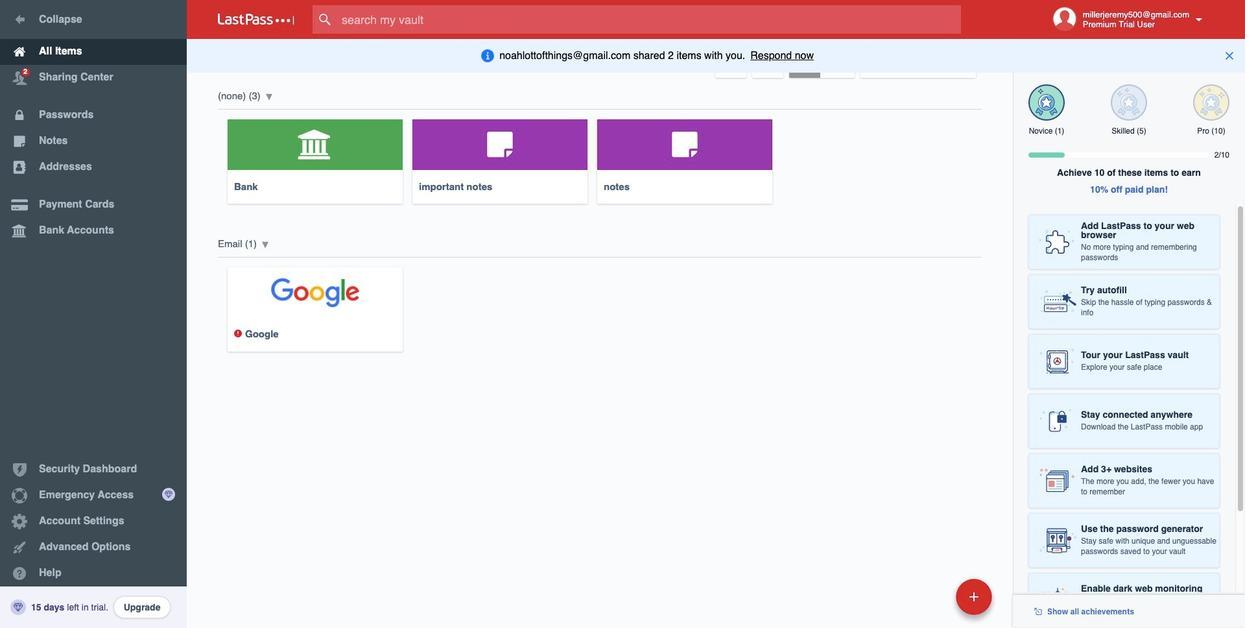 Task type: locate. For each thing, give the bounding box(es) containing it.
Search search field
[[313, 5, 987, 34]]

vault options navigation
[[187, 39, 1014, 78]]

new item navigation
[[867, 575, 1001, 628]]

new item element
[[867, 578, 997, 615]]

main navigation navigation
[[0, 0, 187, 628]]



Task type: describe. For each thing, give the bounding box(es) containing it.
lastpass image
[[218, 14, 295, 25]]

search my vault text field
[[313, 5, 987, 34]]



